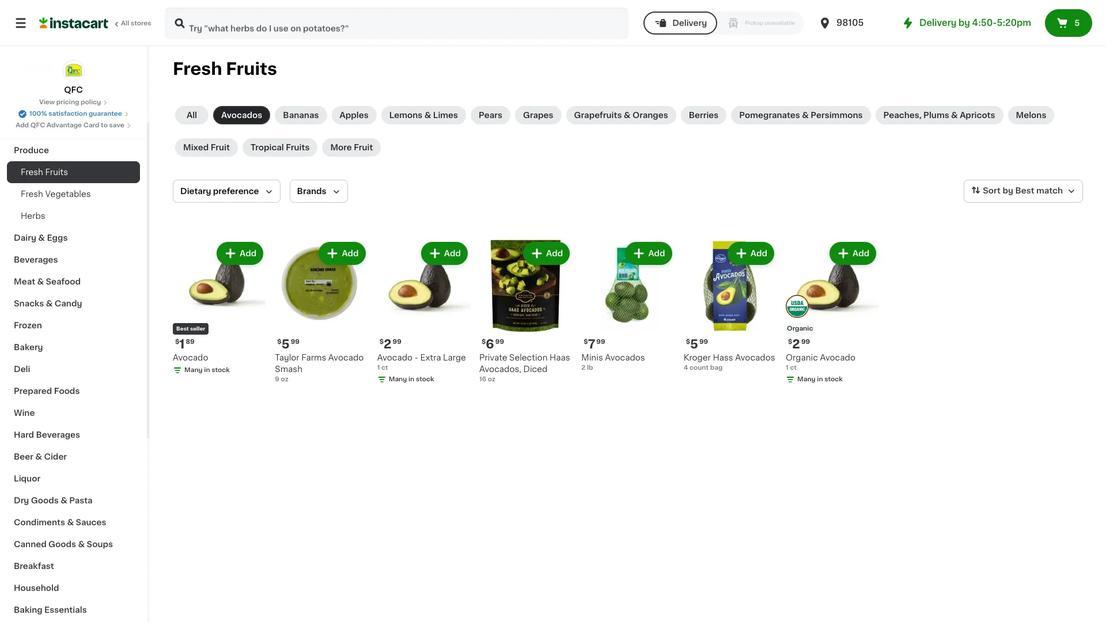 Task type: describe. For each thing, give the bounding box(es) containing it.
canned goods & soups link
[[7, 534, 140, 556]]

1 horizontal spatial fruits
[[226, 61, 277, 77]]

100% satisfaction guarantee button
[[18, 107, 129, 119]]

add button for avocado - extra large
[[422, 243, 467, 264]]

5 for kroger hass avocados
[[691, 339, 699, 351]]

Best match Sort by field
[[965, 180, 1084, 203]]

household
[[14, 585, 59, 593]]

fruit for more fruit
[[354, 144, 373, 152]]

stores
[[131, 20, 151, 27]]

canned goods & soups
[[14, 541, 113, 549]]

$ for kroger hass avocados
[[686, 339, 691, 346]]

taylor
[[275, 354, 300, 362]]

vegetables
[[45, 190, 91, 198]]

98105
[[837, 18, 865, 27]]

bananas
[[283, 111, 319, 119]]

99 for kroger hass avocados
[[700, 339, 709, 346]]

baking essentials
[[14, 607, 87, 615]]

avocado inside organic avocado 1 ct
[[821, 354, 856, 362]]

deli link
[[7, 359, 140, 381]]

add for kroger hass avocados
[[751, 250, 768, 258]]

0 horizontal spatial in
[[204, 367, 210, 374]]

add qfc advantage card to save link
[[16, 121, 131, 130]]

99 for organic avocado
[[802, 339, 811, 346]]

deli
[[14, 366, 30, 374]]

herbs link
[[7, 205, 140, 227]]

kroger
[[684, 354, 711, 362]]

berries
[[689, 111, 719, 119]]

produce link
[[7, 140, 140, 161]]

avocado inside taylor farms avocado smash 9 oz
[[329, 354, 364, 362]]

baking essentials link
[[7, 600, 140, 622]]

preference
[[213, 187, 259, 195]]

snacks & candy link
[[7, 293, 140, 315]]

0 horizontal spatial stock
[[212, 367, 230, 374]]

7 product group from the left
[[786, 240, 879, 387]]

7
[[588, 339, 596, 351]]

by for sort
[[1003, 187, 1014, 195]]

pomegranates & persimmons link
[[732, 106, 871, 125]]

pomegranates & persimmons
[[740, 111, 863, 119]]

tropical fruits
[[251, 144, 310, 152]]

0 vertical spatial fresh
[[173, 61, 222, 77]]

seller
[[190, 327, 205, 332]]

product group containing 1
[[173, 240, 266, 378]]

goods for canned
[[48, 541, 76, 549]]

add inside 'link'
[[16, 122, 29, 129]]

99 for avocado - extra large
[[393, 339, 402, 346]]

5 button
[[1046, 9, 1093, 37]]

by for delivery
[[959, 18, 971, 27]]

add for organic avocado
[[853, 250, 870, 258]]

item badge image
[[786, 295, 809, 318]]

limes
[[433, 111, 458, 119]]

many in stock for avocado - extra large
[[389, 377, 434, 383]]

wine
[[14, 409, 35, 417]]

6
[[486, 339, 495, 351]]

minis avocados 2 lb
[[582, 354, 646, 371]]

peaches,
[[884, 111, 922, 119]]

organic avocado 1 ct
[[786, 354, 856, 371]]

diced
[[524, 366, 548, 374]]

add button for minis avocados
[[627, 243, 671, 264]]

berries link
[[681, 106, 727, 125]]

household link
[[7, 578, 140, 600]]

fruit for mixed fruit
[[211, 144, 230, 152]]

2 for organic avocado
[[793, 339, 801, 351]]

large
[[443, 354, 466, 362]]

service type group
[[644, 12, 805, 35]]

-
[[415, 354, 419, 362]]

best for best seller
[[176, 327, 189, 332]]

grapefruits & oranges link
[[567, 106, 677, 125]]

beer & cider
[[14, 453, 67, 461]]

add for avocado
[[240, 250, 257, 258]]

avocados link
[[213, 106, 271, 125]]

0 vertical spatial fresh fruits
[[173, 61, 277, 77]]

99 for taylor farms avocado smash
[[291, 339, 300, 346]]

sort
[[984, 187, 1001, 195]]

qfc link
[[63, 60, 84, 96]]

hard beverages link
[[7, 424, 140, 446]]

add button for avocado
[[218, 243, 263, 264]]

avocados inside kroger hass avocados 4 count bag
[[736, 354, 776, 362]]

2 for avocado - extra large
[[384, 339, 392, 351]]

mixed fruit
[[183, 144, 230, 152]]

& for sauces
[[67, 519, 74, 527]]

taylor farms avocado smash 9 oz
[[275, 354, 364, 383]]

thanksgiving link
[[7, 118, 140, 140]]

delivery by 4:50-5:20pm
[[920, 18, 1032, 27]]

avocados,
[[480, 366, 522, 374]]

meat
[[14, 278, 35, 286]]

1 avocado from the left
[[173, 354, 208, 362]]

pears link
[[471, 106, 511, 125]]

stock for avocado - extra large
[[416, 377, 434, 383]]

more fruit link
[[323, 138, 381, 157]]

selection
[[510, 354, 548, 362]]

in for organic avocado
[[818, 377, 824, 383]]

apricots
[[961, 111, 996, 119]]

peaches, plums & apricots link
[[876, 106, 1004, 125]]

mixed
[[183, 144, 209, 152]]

soups
[[87, 541, 113, 549]]

6 product group from the left
[[684, 240, 777, 373]]

many for organic avocado
[[798, 377, 816, 383]]

melons link
[[1009, 106, 1055, 125]]

grapes
[[524, 111, 554, 119]]

bakery
[[14, 344, 43, 352]]

grapes link
[[515, 106, 562, 125]]

avocados inside minis avocados 2 lb
[[606, 354, 646, 362]]

minis
[[582, 354, 604, 362]]

0 horizontal spatial many
[[184, 367, 203, 374]]

$ 7 99
[[584, 339, 606, 351]]

add for private selection haas avocados, diced
[[547, 250, 563, 258]]

plums
[[924, 111, 950, 119]]

brands button
[[290, 180, 348, 203]]

sort by
[[984, 187, 1014, 195]]

0 horizontal spatial fresh fruits
[[21, 168, 68, 176]]

view
[[39, 99, 55, 106]]

to
[[101, 122, 108, 129]]

beer & cider link
[[7, 446, 140, 468]]

fresh for fresh vegetables 'link'
[[21, 190, 43, 198]]

add button for organic avocado
[[831, 243, 876, 264]]

grapefruits
[[575, 111, 622, 119]]

delivery for delivery
[[673, 19, 708, 27]]

view pricing policy
[[39, 99, 101, 106]]

0 vertical spatial qfc
[[64, 86, 83, 94]]

& for candy
[[46, 300, 53, 308]]

$ 5 99 for kroger
[[686, 339, 709, 351]]

add for avocado - extra large
[[444, 250, 461, 258]]

prepared
[[14, 387, 52, 396]]

baking
[[14, 607, 42, 615]]

$ 2 99 for avocado - extra large
[[380, 339, 402, 351]]

lemons
[[390, 111, 423, 119]]

4
[[684, 365, 689, 372]]

condiments
[[14, 519, 65, 527]]

$ 2 99 for organic avocado
[[789, 339, 811, 351]]

fresh vegetables link
[[7, 183, 140, 205]]

in for avocado - extra large
[[409, 377, 415, 383]]

pomegranates
[[740, 111, 801, 119]]

essentials
[[44, 607, 87, 615]]

100% satisfaction guarantee
[[29, 111, 122, 117]]

best match
[[1016, 187, 1064, 195]]

qfc inside 'link'
[[30, 122, 45, 129]]



Task type: vqa. For each thing, say whether or not it's contained in the screenshot.


Task type: locate. For each thing, give the bounding box(es) containing it.
snacks & candy
[[14, 300, 82, 308]]

dietary preference button
[[173, 180, 281, 203]]

1 horizontal spatial stock
[[416, 377, 434, 383]]

pears
[[479, 111, 503, 119]]

0 horizontal spatial qfc
[[30, 122, 45, 129]]

beverages down dairy & eggs
[[14, 256, 58, 264]]

5 $ from the left
[[789, 339, 793, 346]]

lemons & limes
[[390, 111, 458, 119]]

all stores
[[121, 20, 151, 27]]

many
[[184, 367, 203, 374], [798, 377, 816, 383], [389, 377, 407, 383]]

fruits right tropical
[[286, 144, 310, 152]]

many in stock down the avocado - extra large 1 ct
[[389, 377, 434, 383]]

0 horizontal spatial $ 2 99
[[380, 339, 402, 351]]

1 horizontal spatial ct
[[791, 365, 797, 371]]

kroger hass avocados 4 count bag
[[684, 354, 776, 372]]

bag
[[711, 365, 723, 372]]

fruits up "avocados" link
[[226, 61, 277, 77]]

1 vertical spatial goods
[[48, 541, 76, 549]]

7 $ from the left
[[686, 339, 691, 346]]

fresh up all link
[[173, 61, 222, 77]]

$ 5 99 up kroger
[[686, 339, 709, 351]]

0 horizontal spatial 2
[[384, 339, 392, 351]]

$ 2 99 up the avocado - extra large 1 ct
[[380, 339, 402, 351]]

0 horizontal spatial best
[[176, 327, 189, 332]]

fruits up fresh vegetables
[[45, 168, 68, 176]]

add button for taylor farms avocado smash
[[320, 243, 365, 264]]

2 horizontal spatial fruits
[[286, 144, 310, 152]]

1 vertical spatial fresh
[[21, 168, 43, 176]]

condiments & sauces link
[[7, 512, 140, 534]]

dry goods & pasta link
[[7, 490, 140, 512]]

2 99 from the left
[[496, 339, 505, 346]]

6 $ from the left
[[380, 339, 384, 346]]

avocados right the hass
[[736, 354, 776, 362]]

1 oz from the left
[[281, 377, 289, 383]]

Search field
[[166, 8, 628, 38]]

ct inside the avocado - extra large 1 ct
[[382, 365, 388, 372]]

& left sauces
[[67, 519, 74, 527]]

frozen
[[14, 322, 42, 330]]

& for persimmons
[[803, 111, 809, 119]]

2 $ from the left
[[278, 339, 282, 346]]

liquor link
[[7, 468, 140, 490]]

beverages
[[14, 256, 58, 264], [36, 431, 80, 439]]

best
[[1016, 187, 1035, 195], [176, 327, 189, 332]]

1 vertical spatial organic
[[786, 354, 819, 362]]

4 99 from the left
[[802, 339, 811, 346]]

2 vertical spatial fresh
[[21, 190, 43, 198]]

beer
[[14, 453, 33, 461]]

3 product group from the left
[[377, 240, 470, 387]]

add qfc advantage card to save
[[16, 122, 124, 129]]

6 add button from the left
[[729, 243, 774, 264]]

oz
[[281, 377, 289, 383], [488, 377, 496, 383]]

in down organic avocado 1 ct
[[818, 377, 824, 383]]

lemons & limes link
[[382, 106, 467, 125]]

$ for avocado
[[175, 339, 180, 346]]

5 99 from the left
[[393, 339, 402, 346]]

beverages link
[[7, 249, 140, 271]]

$ up minis
[[584, 339, 588, 346]]

product group
[[173, 240, 266, 378], [275, 240, 368, 385], [377, 240, 470, 387], [480, 240, 573, 385], [582, 240, 675, 373], [684, 240, 777, 373], [786, 240, 879, 387]]

breakfast link
[[7, 556, 140, 578]]

qfc down 100%
[[30, 122, 45, 129]]

organic for organic avocado 1 ct
[[786, 354, 819, 362]]

0 horizontal spatial ct
[[382, 365, 388, 372]]

0 horizontal spatial all
[[121, 20, 129, 27]]

many down organic avocado 1 ct
[[798, 377, 816, 383]]

& left 'soups'
[[78, 541, 85, 549]]

fruits inside fresh fruits link
[[45, 168, 68, 176]]

1 vertical spatial qfc
[[30, 122, 45, 129]]

many in stock down organic avocado 1 ct
[[798, 377, 843, 383]]

0 horizontal spatial delivery
[[673, 19, 708, 27]]

avocado inside the avocado - extra large 1 ct
[[377, 354, 413, 362]]

goods
[[31, 497, 59, 505], [48, 541, 76, 549]]

satisfaction
[[49, 111, 87, 117]]

99 up the avocado - extra large 1 ct
[[393, 339, 402, 346]]

1 horizontal spatial many
[[389, 377, 407, 383]]

oz right 9
[[281, 377, 289, 383]]

all up mixed
[[187, 111, 197, 119]]

best left seller on the bottom left of the page
[[176, 327, 189, 332]]

1 add button from the left
[[218, 243, 263, 264]]

1 fruit from the left
[[211, 144, 230, 152]]

0 horizontal spatial 5
[[282, 339, 290, 351]]

None search field
[[165, 7, 629, 39]]

1 horizontal spatial $ 2 99
[[789, 339, 811, 351]]

& right plums
[[952, 111, 959, 119]]

& for cider
[[35, 453, 42, 461]]

99 right 7
[[597, 339, 606, 346]]

2 horizontal spatial in
[[818, 377, 824, 383]]

98105 button
[[819, 7, 888, 39]]

by left 4:50- at right
[[959, 18, 971, 27]]

$ left 89
[[175, 339, 180, 346]]

99 for minis avocados
[[597, 339, 606, 346]]

best inside field
[[1016, 187, 1035, 195]]

$ up taylor
[[278, 339, 282, 346]]

fresh fruits up "avocados" link
[[173, 61, 277, 77]]

goods down condiments & sauces
[[48, 541, 76, 549]]

& left persimmons
[[803, 111, 809, 119]]

beverages inside 'link'
[[14, 256, 58, 264]]

1 vertical spatial by
[[1003, 187, 1014, 195]]

organic inside organic avocado 1 ct
[[786, 354, 819, 362]]

1 $ 5 99 from the left
[[278, 339, 300, 351]]

4 add button from the left
[[525, 243, 569, 264]]

1 horizontal spatial oz
[[488, 377, 496, 383]]

1 horizontal spatial many in stock
[[389, 377, 434, 383]]

fresh for fresh fruits link
[[21, 168, 43, 176]]

best inside product group
[[176, 327, 189, 332]]

& right meat
[[37, 278, 44, 286]]

99 for private selection haas avocados, diced
[[496, 339, 505, 346]]

fresh
[[173, 61, 222, 77], [21, 168, 43, 176], [21, 190, 43, 198]]

1 $ 2 99 from the left
[[789, 339, 811, 351]]

2 vertical spatial fruits
[[45, 168, 68, 176]]

& left eggs
[[38, 234, 45, 242]]

liquor
[[14, 475, 40, 483]]

qfc up the view pricing policy link
[[64, 86, 83, 94]]

sauces
[[76, 519, 106, 527]]

farms
[[302, 354, 326, 362]]

4 avocado from the left
[[377, 354, 413, 362]]

0 horizontal spatial oz
[[281, 377, 289, 383]]

oz right 16
[[488, 377, 496, 383]]

$ inside the $ 1 89
[[175, 339, 180, 346]]

2 $ 5 99 from the left
[[686, 339, 709, 351]]

& left pasta
[[61, 497, 67, 505]]

2 inside minis avocados 2 lb
[[582, 365, 586, 371]]

ct inside organic avocado 1 ct
[[791, 365, 797, 371]]

0 horizontal spatial fruits
[[45, 168, 68, 176]]

card
[[84, 122, 99, 129]]

99 right 6
[[496, 339, 505, 346]]

count
[[690, 365, 709, 372]]

& left candy
[[46, 300, 53, 308]]

qfc logo image
[[63, 60, 84, 82]]

1 vertical spatial fresh fruits
[[21, 168, 68, 176]]

$ for private selection haas avocados, diced
[[482, 339, 486, 346]]

2 horizontal spatial avocados
[[736, 354, 776, 362]]

0 vertical spatial organic
[[788, 326, 814, 332]]

in down the avocado - extra large 1 ct
[[409, 377, 415, 383]]

more
[[331, 144, 352, 152]]

1 vertical spatial beverages
[[36, 431, 80, 439]]

1 inside organic avocado 1 ct
[[786, 365, 789, 371]]

$ up the avocado - extra large 1 ct
[[380, 339, 384, 346]]

$ 1 89
[[175, 339, 195, 351]]

goods up "condiments" on the bottom of the page
[[31, 497, 59, 505]]

persimmons
[[811, 111, 863, 119]]

advantage
[[47, 122, 82, 129]]

2 horizontal spatial many in stock
[[798, 377, 843, 383]]

99 up taylor
[[291, 339, 300, 346]]

guarantee
[[89, 111, 122, 117]]

2 horizontal spatial many
[[798, 377, 816, 383]]

$ up private
[[482, 339, 486, 346]]

2 left 'lb'
[[582, 365, 586, 371]]

dietary preference
[[180, 187, 259, 195]]

0 horizontal spatial by
[[959, 18, 971, 27]]

$ for avocado - extra large
[[380, 339, 384, 346]]

$ for minis avocados
[[584, 339, 588, 346]]

2 horizontal spatial 1
[[786, 365, 789, 371]]

by right the sort
[[1003, 187, 1014, 195]]

0 vertical spatial best
[[1016, 187, 1035, 195]]

$ 5 99 for taylor
[[278, 339, 300, 351]]

mixed fruit link
[[175, 138, 238, 157]]

1 horizontal spatial all
[[187, 111, 197, 119]]

99 up organic avocado 1 ct
[[802, 339, 811, 346]]

dietary
[[180, 187, 211, 195]]

& right beer
[[35, 453, 42, 461]]

apples
[[340, 111, 369, 119]]

all left stores
[[121, 20, 129, 27]]

2 horizontal spatial stock
[[825, 377, 843, 383]]

1 horizontal spatial in
[[409, 377, 415, 383]]

fruit right more
[[354, 144, 373, 152]]

1 horizontal spatial delivery
[[920, 18, 957, 27]]

& left limes
[[425, 111, 431, 119]]

many down the avocado - extra large 1 ct
[[389, 377, 407, 383]]

1 99 from the left
[[291, 339, 300, 346]]

0 vertical spatial beverages
[[14, 256, 58, 264]]

2 fruit from the left
[[354, 144, 373, 152]]

2 oz from the left
[[488, 377, 496, 383]]

1 horizontal spatial 5
[[691, 339, 699, 351]]

99 up kroger
[[700, 339, 709, 346]]

1 horizontal spatial qfc
[[64, 86, 83, 94]]

fresh down the produce
[[21, 168, 43, 176]]

fresh fruits
[[173, 61, 277, 77], [21, 168, 68, 176]]

16
[[480, 377, 487, 383]]

1 horizontal spatial fresh fruits
[[173, 61, 277, 77]]

beverages up cider
[[36, 431, 80, 439]]

& for eggs
[[38, 234, 45, 242]]

save
[[109, 122, 124, 129]]

$ down item badge "icon"
[[789, 339, 793, 346]]

extra
[[421, 354, 441, 362]]

2 horizontal spatial 2
[[793, 339, 801, 351]]

haas
[[550, 354, 571, 362]]

& for seafood
[[37, 278, 44, 286]]

$ for taylor farms avocado smash
[[278, 339, 282, 346]]

& for oranges
[[624, 111, 631, 119]]

3 $ from the left
[[482, 339, 486, 346]]

by inside field
[[1003, 187, 1014, 195]]

organic
[[788, 326, 814, 332], [786, 354, 819, 362]]

2 up organic avocado 1 ct
[[793, 339, 801, 351]]

hass
[[713, 354, 734, 362]]

0 horizontal spatial $ 5 99
[[278, 339, 300, 351]]

0 horizontal spatial avocados
[[221, 111, 263, 119]]

match
[[1037, 187, 1064, 195]]

pricing
[[56, 99, 79, 106]]

many in stock down 89
[[184, 367, 230, 374]]

brands
[[297, 187, 327, 195]]

3 avocado from the left
[[821, 354, 856, 362]]

avocado
[[173, 354, 208, 362], [329, 354, 364, 362], [821, 354, 856, 362], [377, 354, 413, 362]]

best left match at the top right of page
[[1016, 187, 1035, 195]]

many down the $ 1 89
[[184, 367, 203, 374]]

2 up the avocado - extra large 1 ct
[[384, 339, 392, 351]]

stock
[[212, 367, 230, 374], [825, 377, 843, 383], [416, 377, 434, 383]]

delivery for delivery by 4:50-5:20pm
[[920, 18, 957, 27]]

many for avocado - extra large
[[389, 377, 407, 383]]

frozen link
[[7, 315, 140, 337]]

$ 2 99
[[789, 339, 811, 351], [380, 339, 402, 351]]

all for all stores
[[121, 20, 129, 27]]

6 99 from the left
[[700, 339, 709, 346]]

$
[[175, 339, 180, 346], [278, 339, 282, 346], [482, 339, 486, 346], [584, 339, 588, 346], [789, 339, 793, 346], [380, 339, 384, 346], [686, 339, 691, 346]]

1 vertical spatial best
[[176, 327, 189, 332]]

3 add button from the left
[[422, 243, 467, 264]]

1 $ from the left
[[175, 339, 180, 346]]

avocados
[[221, 111, 263, 119], [606, 354, 646, 362], [736, 354, 776, 362]]

1 product group from the left
[[173, 240, 266, 378]]

$ up kroger
[[686, 339, 691, 346]]

canned
[[14, 541, 47, 549]]

5 for taylor farms avocado smash
[[282, 339, 290, 351]]

instacart logo image
[[39, 16, 108, 30]]

prepared foods
[[14, 387, 80, 396]]

many in stock for organic avocado
[[798, 377, 843, 383]]

view pricing policy link
[[39, 98, 108, 107]]

cider
[[44, 453, 67, 461]]

product group containing 7
[[582, 240, 675, 373]]

0 vertical spatial all
[[121, 20, 129, 27]]

1 vertical spatial all
[[187, 111, 197, 119]]

2
[[793, 339, 801, 351], [384, 339, 392, 351], [582, 365, 586, 371]]

1
[[180, 339, 185, 351], [786, 365, 789, 371], [377, 365, 380, 372]]

add for taylor farms avocado smash
[[342, 250, 359, 258]]

0 vertical spatial fruits
[[226, 61, 277, 77]]

add button for private selection haas avocados, diced
[[525, 243, 569, 264]]

1 ct from the left
[[791, 365, 797, 371]]

snacks
[[14, 300, 44, 308]]

all for all
[[187, 111, 197, 119]]

produce
[[14, 146, 49, 155]]

product group containing 6
[[480, 240, 573, 385]]

fruit
[[211, 144, 230, 152], [354, 144, 373, 152]]

1 horizontal spatial by
[[1003, 187, 1014, 195]]

best for best match
[[1016, 187, 1035, 195]]

$ inside $ 6 99
[[482, 339, 486, 346]]

thanksgiving
[[14, 125, 69, 133]]

fresh up herbs
[[21, 190, 43, 198]]

add button for kroger hass avocados
[[729, 243, 774, 264]]

4 $ from the left
[[584, 339, 588, 346]]

1 horizontal spatial best
[[1016, 187, 1035, 195]]

99 inside $ 6 99
[[496, 339, 505, 346]]

1 vertical spatial fruits
[[286, 144, 310, 152]]

2 $ 2 99 from the left
[[380, 339, 402, 351]]

& inside 'link'
[[67, 519, 74, 527]]

4 product group from the left
[[480, 240, 573, 385]]

delivery inside button
[[673, 19, 708, 27]]

oz inside private selection haas avocados, diced 16 oz
[[488, 377, 496, 383]]

& left oranges
[[624, 111, 631, 119]]

1 horizontal spatial avocados
[[606, 354, 646, 362]]

0 horizontal spatial many in stock
[[184, 367, 230, 374]]

$ 5 99 up taylor
[[278, 339, 300, 351]]

5 add button from the left
[[627, 243, 671, 264]]

2 avocado from the left
[[329, 354, 364, 362]]

private
[[480, 354, 508, 362]]

1 horizontal spatial 2
[[582, 365, 586, 371]]

& for limes
[[425, 111, 431, 119]]

4:50-
[[973, 18, 998, 27]]

in down seller on the bottom left of the page
[[204, 367, 210, 374]]

stock for organic avocado
[[825, 377, 843, 383]]

by
[[959, 18, 971, 27], [1003, 187, 1014, 195]]

0 horizontal spatial 1
[[180, 339, 185, 351]]

1 inside the avocado - extra large 1 ct
[[377, 365, 380, 372]]

0 vertical spatial by
[[959, 18, 971, 27]]

1 horizontal spatial fruit
[[354, 144, 373, 152]]

peaches, plums & apricots
[[884, 111, 996, 119]]

fresh fruits up fresh vegetables
[[21, 168, 68, 176]]

oz inside taylor farms avocado smash 9 oz
[[281, 377, 289, 383]]

fresh inside 'link'
[[21, 190, 43, 198]]

1 horizontal spatial $ 5 99
[[686, 339, 709, 351]]

0 vertical spatial goods
[[31, 497, 59, 505]]

$ for organic avocado
[[789, 339, 793, 346]]

99 inside $ 7 99
[[597, 339, 606, 346]]

breakfast
[[14, 563, 54, 571]]

2 ct from the left
[[382, 365, 388, 372]]

5 inside 5 button
[[1075, 19, 1081, 27]]

many in stock
[[184, 367, 230, 374], [798, 377, 843, 383], [389, 377, 434, 383]]

organic for organic
[[788, 326, 814, 332]]

condiments & sauces
[[14, 519, 106, 527]]

add for minis avocados
[[649, 250, 666, 258]]

2 horizontal spatial 5
[[1075, 19, 1081, 27]]

fruits inside tropical fruits link
[[286, 144, 310, 152]]

oranges
[[633, 111, 669, 119]]

fruit right mixed
[[211, 144, 230, 152]]

7 add button from the left
[[831, 243, 876, 264]]

$ 2 99 up organic avocado 1 ct
[[789, 339, 811, 351]]

2 add button from the left
[[320, 243, 365, 264]]

avocados up tropical
[[221, 111, 263, 119]]

dry
[[14, 497, 29, 505]]

avocados right minis
[[606, 354, 646, 362]]

1 horizontal spatial 1
[[377, 365, 380, 372]]

bananas link
[[275, 106, 327, 125]]

$ inside $ 7 99
[[584, 339, 588, 346]]

5 product group from the left
[[582, 240, 675, 373]]

2 product group from the left
[[275, 240, 368, 385]]

3 99 from the left
[[597, 339, 606, 346]]

hard
[[14, 431, 34, 439]]

5:20pm
[[998, 18, 1032, 27]]

melons
[[1017, 111, 1047, 119]]

goods for dry
[[31, 497, 59, 505]]

0 horizontal spatial fruit
[[211, 144, 230, 152]]



